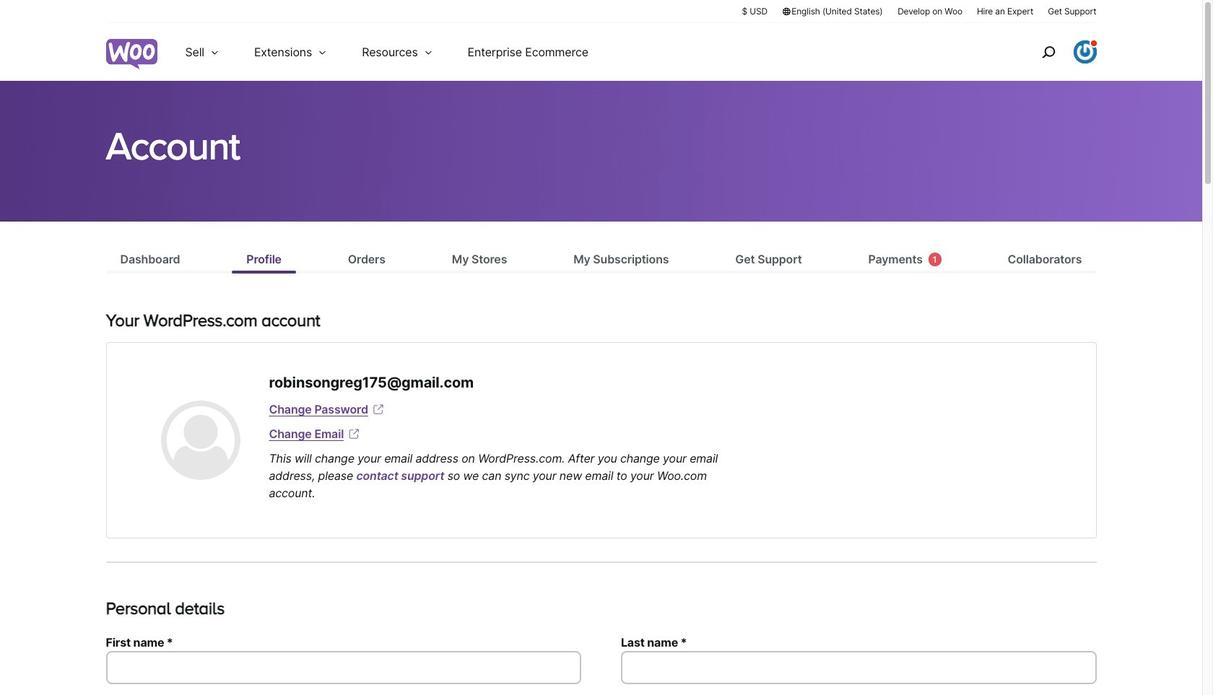 Task type: describe. For each thing, give the bounding box(es) containing it.
service navigation menu element
[[1011, 29, 1097, 76]]

search image
[[1037, 40, 1060, 64]]

open account menu image
[[1074, 40, 1097, 64]]

external link image
[[347, 427, 361, 441]]



Task type: locate. For each thing, give the bounding box(es) containing it.
external link image
[[371, 402, 386, 417]]

gravatar image image
[[161, 401, 240, 480]]

None text field
[[106, 652, 582, 685], [621, 652, 1097, 685], [106, 652, 582, 685], [621, 652, 1097, 685]]



